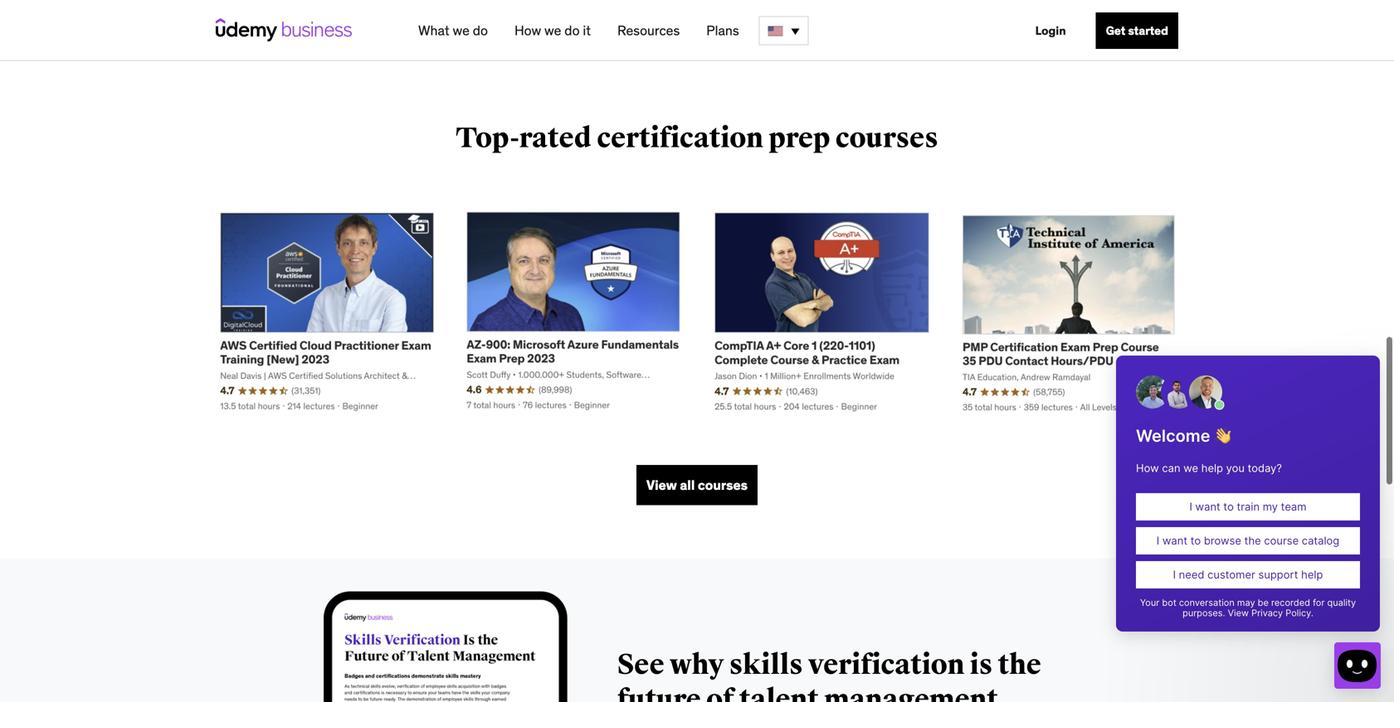 Task type: locate. For each thing, give the bounding box(es) containing it.
1 horizontal spatial do
[[565, 22, 580, 39]]

started
[[1128, 23, 1168, 38]]

0 horizontal spatial do
[[473, 22, 488, 39]]

we for how
[[544, 22, 561, 39]]

menu navigation
[[405, 0, 1178, 61]]

management
[[824, 684, 998, 703]]

0 horizontal spatial courses
[[698, 477, 748, 494]]

udemy course about microsoft azure exam prep image
[[463, 209, 685, 414]]

we
[[453, 22, 470, 39], [544, 22, 561, 39]]

view all courses
[[646, 477, 748, 494]]

do left it
[[565, 22, 580, 39]]

do
[[473, 22, 488, 39], [565, 22, 580, 39]]

do for what we do
[[473, 22, 488, 39]]

all
[[680, 477, 695, 494]]

we right "how"
[[544, 22, 561, 39]]

udemy course about pmp certification image
[[956, 209, 1178, 416]]

rated
[[519, 121, 592, 156]]

login
[[1035, 23, 1066, 38]]

0 horizontal spatial we
[[453, 22, 470, 39]]

view all courses link
[[636, 465, 758, 506]]

1 horizontal spatial we
[[544, 22, 561, 39]]

skills
[[729, 649, 803, 683]]

1 we from the left
[[453, 22, 470, 39]]

1 horizontal spatial courses
[[835, 121, 938, 156]]

2 we from the left
[[544, 22, 561, 39]]

2 do from the left
[[565, 22, 580, 39]]

we inside what we do dropdown button
[[453, 22, 470, 39]]

1 vertical spatial courses
[[698, 477, 748, 494]]

udemy course about comptia a+ core 1 image
[[709, 209, 931, 416]]

resources button
[[611, 16, 686, 46]]

courses
[[835, 121, 938, 156], [698, 477, 748, 494]]

udemy course about aws cloud practitioner exam image
[[216, 209, 438, 417]]

we inside how we do it dropdown button
[[544, 22, 561, 39]]

1 do from the left
[[473, 22, 488, 39]]

we right what
[[453, 22, 470, 39]]

do right what
[[473, 22, 488, 39]]

do for how we do it
[[565, 22, 580, 39]]

view
[[646, 477, 677, 494]]

we for what
[[453, 22, 470, 39]]

how
[[514, 22, 541, 39]]



Task type: describe. For each thing, give the bounding box(es) containing it.
skills verification screenshot image
[[324, 592, 568, 703]]

the
[[998, 649, 1041, 683]]

what we do button
[[412, 16, 495, 46]]

how we do it button
[[508, 16, 597, 46]]

plans button
[[700, 16, 746, 46]]

verification
[[808, 649, 965, 683]]

is
[[970, 649, 993, 683]]

top-
[[456, 121, 519, 156]]

what
[[418, 22, 449, 39]]

it
[[583, 22, 591, 39]]

plans
[[706, 22, 739, 39]]

see
[[617, 649, 664, 683]]

prep
[[769, 121, 830, 156]]

future
[[617, 684, 701, 703]]

how we do it
[[514, 22, 591, 39]]

resources
[[617, 22, 680, 39]]

talent
[[739, 684, 819, 703]]

of
[[706, 684, 734, 703]]

why
[[670, 649, 724, 683]]

what we do
[[418, 22, 488, 39]]

certification
[[597, 121, 763, 156]]

get started link
[[1096, 12, 1178, 49]]

0 vertical spatial courses
[[835, 121, 938, 156]]

view all courses button
[[636, 465, 758, 506]]

courses inside button
[[698, 477, 748, 494]]

udemy business image
[[216, 18, 352, 41]]

see why skills verification is the future of talent management
[[617, 649, 1041, 703]]

get
[[1106, 23, 1126, 38]]

top-rated certification prep courses
[[456, 121, 938, 156]]

login button
[[1025, 12, 1076, 49]]

get started
[[1106, 23, 1168, 38]]



Task type: vqa. For each thing, say whether or not it's contained in the screenshot.
How we do it
yes



